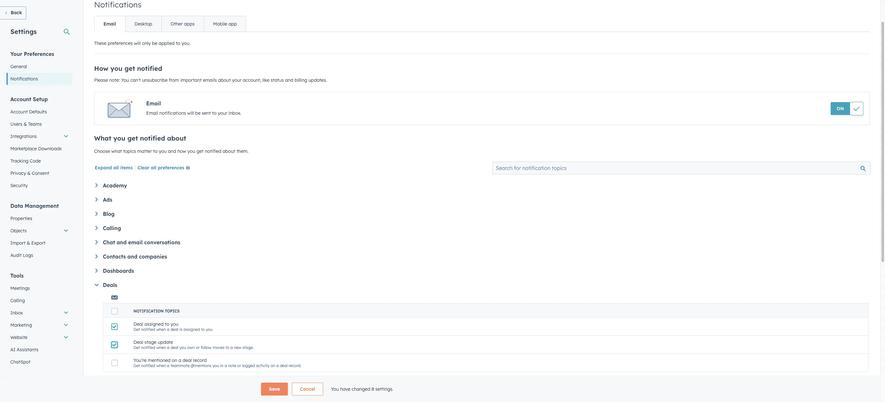 Task type: describe. For each thing, give the bounding box(es) containing it.
ads
[[103, 197, 112, 203]]

notified inside deal stage update get notified when a deal you own or follow moves to a new stage.
[[141, 346, 155, 350]]

other
[[171, 21, 183, 27]]

caret image for academy
[[95, 183, 98, 188]]

you.
[[182, 40, 190, 46]]

caret image for chat and email conversations
[[95, 240, 98, 245]]

mentioned
[[148, 358, 171, 364]]

preferences
[[24, 51, 54, 57]]

how
[[177, 149, 186, 154]]

to up deal stage update get notified when a deal you own or follow moves to a new stage.
[[201, 327, 205, 332]]

when inside deal stage update get notified when a deal you own or follow moves to a new stage.
[[156, 346, 166, 350]]

teams
[[28, 121, 42, 127]]

consent
[[32, 171, 49, 176]]

notified inside you're mentioned on a deal record get notified when a teammate @mentions you in a note or logged activity on a deal record.
[[141, 364, 155, 369]]

meetings
[[10, 286, 30, 292]]

deal assigned to you get notified when a deal is assigned to you
[[133, 322, 213, 332]]

mobile app
[[213, 21, 237, 27]]

your preferences
[[10, 51, 54, 57]]

import
[[10, 240, 26, 246]]

defaults
[[29, 109, 47, 115]]

1 horizontal spatial assigned
[[183, 327, 200, 332]]

data
[[10, 203, 23, 209]]

can't
[[130, 77, 141, 83]]

academy
[[103, 183, 127, 189]]

choose
[[94, 149, 110, 154]]

emails
[[203, 77, 217, 83]]

other apps
[[171, 21, 195, 27]]

status
[[271, 77, 284, 83]]

all for expand
[[113, 165, 119, 171]]

note:
[[109, 77, 120, 83]]

properties link
[[6, 213, 72, 225]]

desktop
[[135, 21, 152, 27]]

updates.
[[309, 77, 327, 83]]

like
[[262, 77, 270, 83]]

0 vertical spatial topics
[[123, 149, 136, 154]]

your
[[10, 51, 22, 57]]

audit logs link
[[6, 249, 72, 262]]

you right how
[[187, 149, 195, 154]]

teammate
[[171, 364, 190, 369]]

a right the activity
[[276, 364, 279, 369]]

a up mentioned
[[167, 346, 170, 350]]

what
[[94, 134, 111, 142]]

notified up unsubscribe
[[137, 64, 162, 72]]

or inside deal stage update get notified when a deal you own or follow moves to a new stage.
[[196, 346, 200, 350]]

Search for notification topics search field
[[492, 162, 871, 175]]

deal inside deal stage update get notified when a deal you own or follow moves to a new stage.
[[171, 346, 178, 350]]

1 horizontal spatial calling
[[103, 225, 121, 232]]

account defaults
[[10, 109, 47, 115]]

academy button
[[95, 183, 869, 189]]

activity
[[256, 364, 270, 369]]

audit
[[10, 253, 22, 259]]

users
[[10, 121, 22, 127]]

stage
[[144, 340, 157, 346]]

marketplace
[[10, 146, 37, 152]]

get inside you're mentioned on a deal record get notified when a teammate @mentions you in a note or logged activity on a deal record.
[[133, 364, 140, 369]]

objects
[[10, 228, 27, 234]]

8
[[372, 387, 374, 393]]

to inside deal stage update get notified when a deal you own or follow moves to a new stage.
[[226, 346, 229, 350]]

notification
[[133, 309, 164, 314]]

marketing button
[[6, 319, 72, 332]]

website button
[[6, 332, 72, 344]]

blog
[[103, 211, 115, 217]]

follow
[[201, 346, 212, 350]]

0 vertical spatial about
[[218, 77, 231, 83]]

calling button
[[95, 225, 869, 232]]

chat and email conversations
[[103, 239, 180, 246]]

expand all items
[[95, 165, 133, 171]]

0 horizontal spatial assigned
[[144, 322, 164, 327]]

a inside deal assigned to you get notified when a deal is assigned to you
[[167, 327, 170, 332]]

& for consent
[[27, 171, 31, 176]]

settings
[[10, 28, 37, 36]]

you have changed 8 settings.
[[331, 387, 393, 393]]

deal for deal assigned to you
[[133, 322, 143, 327]]

email
[[128, 239, 143, 246]]

2 vertical spatial about
[[223, 149, 235, 154]]

deal left record
[[183, 358, 192, 364]]

get for what
[[127, 134, 138, 142]]

a right in
[[225, 364, 227, 369]]

0 horizontal spatial be
[[152, 40, 157, 46]]

other apps button
[[161, 16, 204, 32]]

marketing
[[10, 323, 32, 328]]

what
[[111, 149, 122, 154]]

deals
[[103, 282, 117, 289]]

caret image for deals
[[95, 284, 99, 286]]

logs
[[23, 253, 33, 259]]

to right the matter
[[153, 149, 158, 154]]

email button
[[94, 16, 125, 32]]

deal for deal stage update
[[133, 340, 143, 346]]

a left record
[[179, 358, 181, 364]]

setup
[[33, 96, 48, 103]]

1 vertical spatial topics
[[165, 309, 180, 314]]

assistants
[[17, 347, 38, 353]]

general
[[10, 64, 27, 70]]

companies
[[139, 254, 167, 260]]

dashboards
[[103, 268, 134, 274]]

only
[[142, 40, 151, 46]]

a left new
[[231, 346, 233, 350]]

export
[[31, 240, 45, 246]]

note
[[228, 364, 236, 369]]

inbox
[[10, 310, 23, 316]]

update
[[158, 340, 173, 346]]

notified up the matter
[[140, 134, 165, 142]]

0 horizontal spatial preferences
[[108, 40, 133, 46]]

calling inside tools element
[[10, 298, 25, 304]]

2 vertical spatial get
[[197, 149, 204, 154]]

email inside button
[[104, 21, 116, 27]]

when inside deal assigned to you get notified when a deal is assigned to you
[[156, 327, 166, 332]]

sent
[[202, 110, 211, 116]]

on
[[837, 106, 844, 112]]

users & teams link
[[6, 118, 72, 130]]

and left how
[[168, 149, 176, 154]]

is
[[180, 327, 182, 332]]

caret image for calling
[[95, 226, 98, 230]]

what you get notified about
[[94, 134, 186, 142]]

contacts
[[103, 254, 126, 260]]

a left teammate
[[167, 364, 170, 369]]

tracking
[[10, 158, 28, 164]]

properties
[[10, 216, 32, 222]]

1 horizontal spatial on
[[271, 364, 275, 369]]

notified left them.
[[205, 149, 221, 154]]

unsubscribe
[[142, 77, 168, 83]]

1 vertical spatial about
[[167, 134, 186, 142]]

all for clear
[[151, 165, 156, 171]]



Task type: locate. For each thing, give the bounding box(es) containing it.
navigation
[[94, 16, 246, 32]]

0 vertical spatial get
[[124, 64, 135, 72]]

deal down notification
[[133, 322, 143, 327]]

apps
[[184, 21, 195, 27]]

ai assistants
[[10, 347, 38, 353]]

2 vertical spatial email
[[146, 110, 158, 116]]

0 vertical spatial be
[[152, 40, 157, 46]]

0 vertical spatial get
[[133, 327, 140, 332]]

be right only
[[152, 40, 157, 46]]

you left have
[[331, 387, 339, 393]]

on right the activity
[[271, 364, 275, 369]]

& left export at the bottom left of page
[[27, 240, 30, 246]]

tracking code
[[10, 158, 41, 164]]

cancel
[[300, 387, 315, 393]]

@mentions
[[191, 364, 211, 369]]

have
[[340, 387, 350, 393]]

to left you.
[[176, 40, 180, 46]]

will for be
[[187, 110, 194, 116]]

1 account from the top
[[10, 96, 31, 103]]

3 when from the top
[[156, 364, 166, 369]]

0 horizontal spatial will
[[134, 40, 141, 46]]

1 vertical spatial when
[[156, 346, 166, 350]]

important
[[180, 77, 202, 83]]

expand
[[95, 165, 112, 171]]

& right users
[[24, 121, 27, 127]]

0 vertical spatial preferences
[[108, 40, 133, 46]]

1 vertical spatial email
[[146, 100, 161, 107]]

you up follow
[[206, 327, 213, 332]]

when up mentioned
[[156, 346, 166, 350]]

0 vertical spatial when
[[156, 327, 166, 332]]

0 horizontal spatial your
[[218, 110, 227, 116]]

calling up chat
[[103, 225, 121, 232]]

record.
[[289, 364, 301, 369]]

1 horizontal spatial your
[[232, 77, 242, 83]]

to
[[176, 40, 180, 46], [212, 110, 217, 116], [153, 149, 158, 154], [165, 322, 169, 327], [201, 327, 205, 332], [226, 346, 229, 350]]

email up these
[[104, 21, 116, 27]]

account for account setup
[[10, 96, 31, 103]]

navigation containing email
[[94, 16, 246, 32]]

will left the sent
[[187, 110, 194, 116]]

when up update
[[156, 327, 166, 332]]

1 vertical spatial you
[[331, 387, 339, 393]]

0 vertical spatial or
[[196, 346, 200, 350]]

2 vertical spatial caret image
[[95, 269, 98, 273]]

2 all from the left
[[151, 165, 156, 171]]

when left teammate
[[156, 364, 166, 369]]

you inside deal stage update get notified when a deal you own or follow moves to a new stage.
[[180, 346, 186, 350]]

app
[[229, 21, 237, 27]]

on
[[172, 358, 177, 364], [271, 364, 275, 369]]

desktop button
[[125, 16, 161, 32]]

blog button
[[95, 211, 869, 217]]

notified down stage
[[141, 364, 155, 369]]

how
[[94, 64, 108, 72]]

general link
[[6, 61, 72, 73]]

and right chat
[[117, 239, 127, 246]]

deal left own
[[171, 346, 178, 350]]

privacy & consent link
[[6, 167, 72, 180]]

preferences
[[108, 40, 133, 46], [158, 165, 184, 171]]

your left inbox.
[[218, 110, 227, 116]]

email left notifications on the left
[[146, 110, 158, 116]]

when inside you're mentioned on a deal record get notified when a teammate @mentions you in a note or logged activity on a deal record.
[[156, 364, 166, 369]]

0 vertical spatial you
[[121, 77, 129, 83]]

1 horizontal spatial preferences
[[158, 165, 184, 171]]

you up clear all preferences
[[159, 149, 167, 154]]

or inside you're mentioned on a deal record get notified when a teammate @mentions you in a note or logged activity on a deal record.
[[237, 364, 241, 369]]

& for teams
[[24, 121, 27, 127]]

security
[[10, 183, 28, 189]]

0 vertical spatial &
[[24, 121, 27, 127]]

& inside the data management element
[[27, 240, 30, 246]]

0 vertical spatial calling
[[103, 225, 121, 232]]

notifications
[[10, 76, 38, 82]]

1 vertical spatial deal
[[133, 340, 143, 346]]

0 vertical spatial account
[[10, 96, 31, 103]]

preferences inside button
[[158, 165, 184, 171]]

you left in
[[212, 364, 219, 369]]

integrations button
[[6, 130, 72, 143]]

account setup
[[10, 96, 48, 103]]

1 get from the top
[[133, 327, 140, 332]]

clear all preferences
[[138, 165, 184, 171]]

topics right what
[[123, 149, 136, 154]]

account
[[10, 96, 31, 103], [10, 109, 28, 115]]

1 vertical spatial caret image
[[95, 212, 98, 216]]

get for how
[[124, 64, 135, 72]]

on right mentioned
[[172, 358, 177, 364]]

0 horizontal spatial all
[[113, 165, 119, 171]]

all
[[113, 165, 119, 171], [151, 165, 156, 171]]

deal left is
[[171, 327, 178, 332]]

tracking code link
[[6, 155, 72, 167]]

notified inside deal assigned to you get notified when a deal is assigned to you
[[141, 327, 155, 332]]

deal inside deal assigned to you get notified when a deal is assigned to you
[[133, 322, 143, 327]]

and down "email"
[[127, 254, 137, 260]]

notified up stage
[[141, 327, 155, 332]]

all inside clear all preferences button
[[151, 165, 156, 171]]

your left account,
[[232, 77, 242, 83]]

deal inside deal assigned to you get notified when a deal is assigned to you
[[171, 327, 178, 332]]

your preferences element
[[6, 50, 72, 85]]

deal left stage
[[133, 340, 143, 346]]

1 horizontal spatial all
[[151, 165, 156, 171]]

get down notification
[[133, 327, 140, 332]]

will for only
[[134, 40, 141, 46]]

objects button
[[6, 225, 72, 237]]

clear
[[138, 165, 149, 171]]

inbox.
[[229, 110, 241, 116]]

preferences right these
[[108, 40, 133, 46]]

0 vertical spatial your
[[232, 77, 242, 83]]

caret image left academy
[[95, 183, 98, 188]]

ai assistants link
[[6, 344, 72, 356]]

choose what topics matter to you and how you get notified about them.
[[94, 149, 249, 154]]

notification topics
[[133, 309, 180, 314]]

be left the sent
[[195, 110, 201, 116]]

2 vertical spatial when
[[156, 364, 166, 369]]

mobile
[[213, 21, 227, 27]]

please
[[94, 77, 108, 83]]

get inside deal stage update get notified when a deal you own or follow moves to a new stage.
[[133, 346, 140, 350]]

to left is
[[165, 322, 169, 327]]

1 horizontal spatial or
[[237, 364, 241, 369]]

caret image for ads
[[95, 198, 98, 202]]

& right privacy
[[27, 171, 31, 176]]

1 all from the left
[[113, 165, 119, 171]]

you
[[110, 64, 122, 72], [113, 134, 125, 142], [159, 149, 167, 154], [187, 149, 195, 154], [171, 322, 178, 327], [206, 327, 213, 332], [180, 346, 186, 350], [212, 364, 219, 369]]

you up the note:
[[110, 64, 122, 72]]

0 vertical spatial will
[[134, 40, 141, 46]]

chat
[[103, 239, 115, 246]]

caret image inside deals dropdown button
[[95, 284, 99, 286]]

2 account from the top
[[10, 109, 28, 115]]

meetings link
[[6, 282, 72, 295]]

from
[[169, 77, 179, 83]]

topics up deal assigned to you get notified when a deal is assigned to you
[[165, 309, 180, 314]]

caret image inside academy dropdown button
[[95, 183, 98, 188]]

caret image inside the ads dropdown button
[[95, 198, 98, 202]]

get right how
[[197, 149, 204, 154]]

1 vertical spatial be
[[195, 110, 201, 116]]

ai
[[10, 347, 15, 353]]

applied
[[159, 40, 175, 46]]

1 when from the top
[[156, 327, 166, 332]]

0 horizontal spatial calling
[[10, 298, 25, 304]]

ads button
[[95, 197, 869, 203]]

to right the sent
[[212, 110, 217, 116]]

clear all preferences button
[[138, 165, 192, 172]]

0 vertical spatial caret image
[[95, 183, 98, 188]]

caret image inside blog dropdown button
[[95, 212, 98, 216]]

notified
[[137, 64, 162, 72], [140, 134, 165, 142], [205, 149, 221, 154], [141, 327, 155, 332], [141, 346, 155, 350], [141, 364, 155, 369]]

preferences down choose what topics matter to you and how you get notified about them.
[[158, 165, 184, 171]]

& for export
[[27, 240, 30, 246]]

these preferences will only be applied to you.
[[94, 40, 190, 46]]

get up you're
[[133, 346, 140, 350]]

1 vertical spatial get
[[127, 134, 138, 142]]

data management element
[[6, 203, 72, 262]]

2 vertical spatial &
[[27, 240, 30, 246]]

1 vertical spatial account
[[10, 109, 28, 115]]

caret image inside calling dropdown button
[[95, 226, 98, 230]]

caret image
[[95, 198, 98, 202], [95, 226, 98, 230], [95, 240, 98, 245], [95, 255, 98, 259], [95, 284, 99, 286]]

caret image for contacts and companies
[[95, 255, 98, 259]]

caret image for blog
[[95, 212, 98, 216]]

to right moves on the left bottom of page
[[226, 346, 229, 350]]

0 horizontal spatial or
[[196, 346, 200, 350]]

will left only
[[134, 40, 141, 46]]

back
[[11, 10, 22, 16]]

2 vertical spatial get
[[133, 364, 140, 369]]

1 vertical spatial calling
[[10, 298, 25, 304]]

in
[[220, 364, 224, 369]]

1 horizontal spatial you
[[331, 387, 339, 393]]

be
[[152, 40, 157, 46], [195, 110, 201, 116]]

0 horizontal spatial topics
[[123, 149, 136, 154]]

record
[[193, 358, 207, 364]]

caret image inside chat and email conversations dropdown button
[[95, 240, 98, 245]]

1 caret image from the top
[[95, 183, 98, 188]]

about right emails
[[218, 77, 231, 83]]

account for account defaults
[[10, 109, 28, 115]]

account up users
[[10, 109, 28, 115]]

1 vertical spatial preferences
[[158, 165, 184, 171]]

audit logs
[[10, 253, 33, 259]]

0 horizontal spatial you
[[121, 77, 129, 83]]

privacy & consent
[[10, 171, 49, 176]]

you left can't
[[121, 77, 129, 83]]

settings.
[[376, 387, 393, 393]]

get inside deal assigned to you get notified when a deal is assigned to you
[[133, 327, 140, 332]]

save
[[269, 387, 280, 393]]

you inside you're mentioned on a deal record get notified when a teammate @mentions you in a note or logged activity on a deal record.
[[212, 364, 219, 369]]

about left them.
[[223, 149, 235, 154]]

2 caret image from the top
[[95, 212, 98, 216]]

0 horizontal spatial on
[[172, 358, 177, 364]]

all right the clear
[[151, 165, 156, 171]]

2 deal from the top
[[133, 340, 143, 346]]

about up how
[[167, 134, 186, 142]]

caret image inside contacts and companies dropdown button
[[95, 255, 98, 259]]

tools element
[[6, 272, 72, 369]]

1 vertical spatial will
[[187, 110, 194, 116]]

1 vertical spatial your
[[218, 110, 227, 116]]

you left own
[[180, 346, 186, 350]]

2 get from the top
[[133, 346, 140, 350]]

account inside 'link'
[[10, 109, 28, 115]]

caret image inside dashboards dropdown button
[[95, 269, 98, 273]]

and left billing
[[285, 77, 293, 83]]

all left items
[[113, 165, 119, 171]]

2 when from the top
[[156, 346, 166, 350]]

calling link
[[6, 295, 72, 307]]

or right own
[[196, 346, 200, 350]]

integrations
[[10, 134, 37, 139]]

a left is
[[167, 327, 170, 332]]

1 horizontal spatial be
[[195, 110, 201, 116]]

0 vertical spatial deal
[[133, 322, 143, 327]]

3 caret image from the top
[[95, 269, 98, 273]]

1 horizontal spatial will
[[187, 110, 194, 116]]

1 vertical spatial &
[[27, 171, 31, 176]]

3 get from the top
[[133, 364, 140, 369]]

account up account defaults on the left top of the page
[[10, 96, 31, 103]]

notified up you're
[[141, 346, 155, 350]]

get up can't
[[124, 64, 135, 72]]

calling
[[103, 225, 121, 232], [10, 298, 25, 304]]

0 vertical spatial email
[[104, 21, 116, 27]]

save button
[[261, 383, 288, 396]]

data management
[[10, 203, 59, 209]]

account defaults link
[[6, 106, 72, 118]]

you left is
[[171, 322, 178, 327]]

assigned right is
[[183, 327, 200, 332]]

account setup element
[[6, 96, 72, 192]]

chat and email conversations button
[[95, 239, 869, 246]]

or right note
[[237, 364, 241, 369]]

caret image left dashboards
[[95, 269, 98, 273]]

get up the matter
[[127, 134, 138, 142]]

you
[[121, 77, 129, 83], [331, 387, 339, 393]]

calling up inbox
[[10, 298, 25, 304]]

code
[[30, 158, 41, 164]]

email
[[104, 21, 116, 27], [146, 100, 161, 107], [146, 110, 158, 116]]

caret image left "blog"
[[95, 212, 98, 216]]

1 vertical spatial get
[[133, 346, 140, 350]]

assigned down notification topics
[[144, 322, 164, 327]]

security link
[[6, 180, 72, 192]]

downloads
[[38, 146, 62, 152]]

get left mentioned
[[133, 364, 140, 369]]

caret image for dashboards
[[95, 269, 98, 273]]

you up what
[[113, 134, 125, 142]]

deal inside deal stage update get notified when a deal you own or follow moves to a new stage.
[[133, 340, 143, 346]]

management
[[25, 203, 59, 209]]

1 vertical spatial or
[[237, 364, 241, 369]]

chatspot
[[10, 360, 31, 365]]

back link
[[0, 6, 26, 19]]

1 deal from the top
[[133, 322, 143, 327]]

1 horizontal spatial topics
[[165, 309, 180, 314]]

inbox button
[[6, 307, 72, 319]]

deal left record. on the bottom left
[[280, 364, 288, 369]]

caret image
[[95, 183, 98, 188], [95, 212, 98, 216], [95, 269, 98, 273]]

own
[[187, 346, 195, 350]]

email up notifications on the left
[[146, 100, 161, 107]]



Task type: vqa. For each thing, say whether or not it's contained in the screenshot.
the bottom WhatsApp
no



